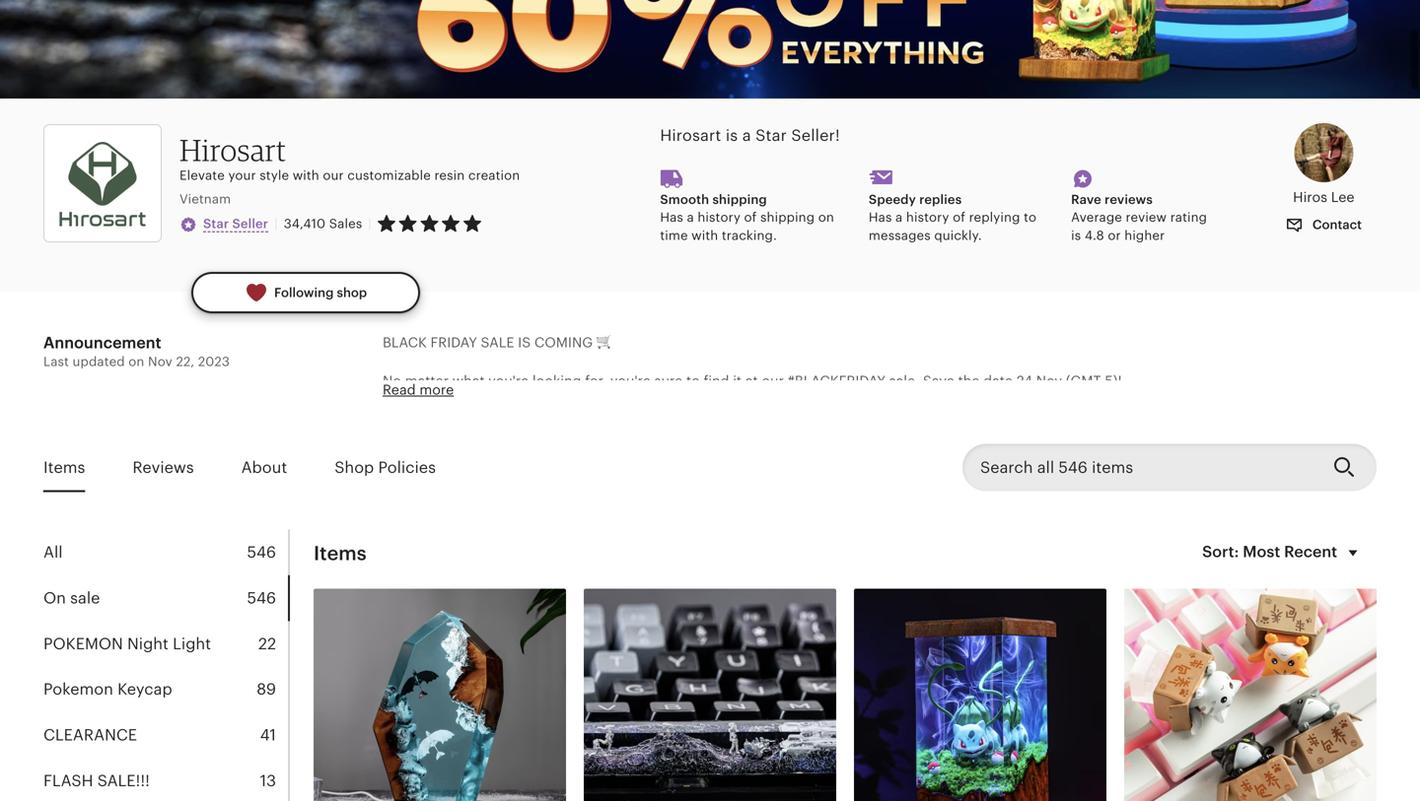 Task type: locate. For each thing, give the bounding box(es) containing it.
0 horizontal spatial with
[[293, 168, 319, 183]]

nov
[[148, 354, 172, 369], [1036, 373, 1062, 389]]

light
[[173, 635, 211, 653]]

of inside the speedy replies has a history of replying to messages quickly.
[[953, 210, 965, 225]]

tab up 'keycap'
[[43, 622, 288, 667]]

0 horizontal spatial history
[[698, 210, 741, 225]]

average
[[1071, 210, 1122, 225]]

546 down about link
[[247, 544, 276, 562]]

2 about from the left
[[1030, 489, 1068, 505]]

a for smooth shipping
[[687, 210, 694, 225]]

0 horizontal spatial of
[[744, 210, 757, 225]]

1 horizontal spatial out
[[642, 451, 664, 466]]

rave
[[1071, 192, 1101, 207]]

0 horizontal spatial has
[[660, 210, 683, 225]]

2 horizontal spatial on
[[818, 210, 834, 225]]

1 horizontal spatial with
[[691, 228, 718, 243]]

to right media
[[555, 489, 569, 505]]

out down check
[[601, 489, 623, 505]]

time
[[660, 228, 688, 243]]

2 history from the left
[[906, 210, 949, 225]]

1 horizontal spatial you're
[[610, 373, 651, 389]]

with inside hirosart elevate your style with our customizable resin creation
[[293, 168, 319, 183]]

following shop button
[[191, 272, 420, 314]]

1 horizontal spatial nov
[[1036, 373, 1062, 389]]

| 34,410 sales |
[[274, 216, 372, 232]]

1 vertical spatial star
[[203, 217, 229, 231]]

reviews
[[133, 459, 194, 477]]

your left style
[[228, 168, 256, 183]]

of inside smooth shipping has a history of shipping on time with tracking.
[[744, 210, 757, 225]]

you're
[[488, 373, 529, 389], [610, 373, 651, 389]]

|
[[274, 216, 278, 232], [368, 217, 372, 231]]

seconds!
[[432, 509, 492, 524]]

1 horizontal spatial star
[[756, 127, 787, 145]]

with
[[293, 168, 319, 183], [691, 228, 718, 243]]

shop policies link
[[335, 445, 436, 491]]

0 horizontal spatial nov
[[148, 354, 172, 369]]

resin
[[434, 168, 465, 183]]

find
[[704, 373, 729, 389], [572, 489, 598, 505]]

a inside the speedy replies has a history of replying to messages quickly.
[[896, 210, 903, 225]]

3 tab from the top
[[43, 622, 288, 667]]

shipping
[[712, 192, 767, 207], [760, 210, 815, 225]]

0 horizontal spatial your
[[228, 168, 256, 183]]

has for has a history of shipping on time with tracking.
[[660, 210, 683, 225]]

to inside no matter what you're looking for, you're sure to find it at our #blackfriday sale. save the date 24 nov (gmt-5)! 👉 suprise gift keycap & 20% discount
[[686, 373, 700, 389]]

2 has from the left
[[869, 210, 892, 225]]

| right seller
[[274, 216, 278, 232]]

has down the 'speedy'
[[869, 210, 892, 225]]

items up all
[[43, 459, 85, 477]]

sort:
[[1202, 544, 1239, 561]]

on sale
[[43, 590, 100, 607]]

flash
[[43, 773, 93, 790]]

you're up discount
[[610, 373, 651, 389]]

on
[[43, 590, 66, 607]]

1 546 from the top
[[247, 544, 276, 562]]

read more link
[[383, 382, 454, 398]]

shop
[[335, 459, 374, 477]]

cart
[[520, 451, 546, 466]]

policies
[[378, 459, 436, 477]]

history inside the speedy replies has a history of replying to messages quickly.
[[906, 210, 949, 225]]

0 horizontal spatial |
[[274, 216, 278, 232]]

5 tab from the top
[[43, 713, 288, 759]]

to right sure
[[686, 373, 700, 389]]

hirosart up smooth
[[660, 127, 721, 145]]

0 horizontal spatial hirosart
[[179, 131, 286, 168]]

hirosart elevate your style with our customizable resin creation
[[179, 131, 520, 183]]

20%
[[563, 393, 592, 409]]

to inside the speedy replies has a history of replying to messages quickly.
[[1024, 210, 1037, 225]]

about
[[627, 489, 665, 505], [1030, 489, 1068, 505]]

history inside smooth shipping has a history of shipping on time with tracking.
[[698, 210, 741, 225]]

out
[[642, 451, 664, 466], [601, 489, 623, 505]]

our up | 34,410 sales |
[[323, 168, 344, 183]]

1 horizontal spatial |
[[368, 217, 372, 231]]

2 horizontal spatial a
[[896, 210, 903, 225]]

1 tab from the top
[[43, 530, 288, 576]]

0 vertical spatial on
[[818, 210, 834, 225]]

black
[[383, 335, 427, 351]]

0 horizontal spatial out
[[601, 489, 623, 505]]

6 tab from the top
[[43, 759, 288, 802]]

media
[[510, 489, 551, 505]]

find down now
[[572, 489, 598, 505]]

0 horizontal spatial star
[[203, 217, 229, 231]]

0 horizontal spatial items
[[43, 459, 85, 477]]

social
[[468, 489, 507, 505]]

to
[[1024, 210, 1037, 225], [686, 373, 700, 389], [470, 451, 483, 466], [582, 451, 595, 466], [555, 489, 569, 505]]

4 tab from the top
[[43, 667, 288, 713]]

nov inside announcement last updated on nov 22, 2023
[[148, 354, 172, 369]]

on right us
[[448, 489, 465, 505]]

0 horizontal spatial you're
[[488, 373, 529, 389]]

flash sale!!!
[[43, 773, 150, 790]]

1 horizontal spatial your
[[413, 451, 443, 466]]

22,
[[176, 354, 195, 369]]

of up tracking.
[[744, 210, 757, 225]]

0 vertical spatial find
[[704, 373, 729, 389]]

tab down reviews link
[[43, 530, 288, 576]]

a inside smooth shipping has a history of shipping on time with tracking.
[[687, 210, 694, 225]]

1 horizontal spatial find
[[704, 373, 729, 389]]

1 vertical spatial on
[[128, 354, 144, 369]]

on inside announcement last updated on nov 22, 2023
[[128, 354, 144, 369]]

0 vertical spatial items
[[43, 459, 85, 477]]

&
[[550, 393, 560, 409]]

1 horizontal spatial about
[[1030, 489, 1068, 505]]

0 horizontal spatial is
[[726, 127, 738, 145]]

0 horizontal spatial a
[[687, 210, 694, 225]]

1 horizontal spatial hirosart
[[660, 127, 721, 145]]

about right news
[[1030, 489, 1068, 505]]

1 horizontal spatial is
[[1071, 228, 1081, 243]]

1 vertical spatial with
[[691, 228, 718, 243]]

a up messages
[[896, 210, 903, 225]]

2 546 from the top
[[247, 590, 276, 607]]

2 tab from the top
[[43, 576, 288, 622]]

546 up 22
[[247, 590, 276, 607]]

0 horizontal spatial find
[[572, 489, 598, 505]]

1 horizontal spatial items
[[314, 542, 367, 565]]

0 vertical spatial is
[[726, 127, 738, 145]]

discount
[[595, 393, 667, 409]]

most
[[1243, 544, 1280, 561]]

save
[[923, 373, 955, 389]]

on
[[818, 210, 834, 225], [128, 354, 144, 369], [448, 489, 465, 505]]

read
[[383, 382, 416, 398]]

you're up the "keycap"
[[488, 373, 529, 389]]

find left the it
[[704, 373, 729, 389]]

on down seller! at the top right
[[818, 210, 834, 225]]

1 vertical spatial 546
[[247, 590, 276, 607]]

is up smooth shipping has a history of shipping on time with tracking.
[[726, 127, 738, 145]]

tab
[[43, 530, 288, 576], [43, 576, 288, 622], [43, 622, 288, 667], [43, 667, 288, 713], [43, 713, 288, 759], [43, 759, 288, 802]]

hirosart for is
[[660, 127, 721, 145]]

our left the next at the bottom
[[669, 489, 691, 505]]

our
[[323, 168, 344, 183], [762, 373, 784, 389], [669, 489, 691, 505], [1072, 489, 1094, 505]]

sort: most recent
[[1202, 544, 1337, 561]]

nov left 22,
[[148, 354, 172, 369]]

has inside smooth shipping has a history of shipping on time with tracking.
[[660, 210, 683, 225]]

1 horizontal spatial has
[[869, 210, 892, 225]]

sale
[[70, 590, 100, 607]]

our right at
[[762, 373, 784, 389]]

1 vertical spatial out
[[601, 489, 623, 505]]

to right replying
[[1024, 210, 1037, 225]]

about down check
[[627, 489, 665, 505]]

1 of from the left
[[744, 210, 757, 225]]

the
[[958, 373, 980, 389]]

1 vertical spatial find
[[572, 489, 598, 505]]

hirosart
[[660, 127, 721, 145], [179, 131, 286, 168]]

items
[[43, 459, 85, 477], [314, 542, 367, 565]]

tab down the clearance
[[43, 759, 288, 802]]

0 vertical spatial star
[[756, 127, 787, 145]]

1 history from the left
[[698, 210, 741, 225]]

history
[[698, 210, 741, 225], [906, 210, 949, 225]]

your
[[228, 168, 256, 183], [413, 451, 443, 466], [487, 451, 517, 466]]

2 vertical spatial on
[[448, 489, 465, 505]]

history for with
[[698, 210, 741, 225]]

is
[[518, 335, 531, 351]]

tab down night at the bottom
[[43, 667, 288, 713]]

our inside no matter what you're looking for, you're sure to find it at our #blackfriday sale. save the date 24 nov (gmt-5)! 👉 suprise gift keycap & 20% discount
[[762, 373, 784, 389]]

tab containing on sale
[[43, 576, 288, 622]]

items down shop
[[314, 542, 367, 565]]

0 horizontal spatial on
[[128, 354, 144, 369]]

replying
[[969, 210, 1020, 225]]

34,410
[[284, 217, 326, 231]]

speedy replies has a history of replying to messages quickly.
[[869, 192, 1037, 243]]

1 vertical spatial is
[[1071, 228, 1081, 243]]

news
[[992, 489, 1026, 505]]

1 has from the left
[[660, 210, 683, 225]]

history up tracking.
[[698, 210, 741, 225]]

the moonwalker spacebar keycap, space bar keycap, gravity in interstellar space keycap, galaxy spacebar keycap, astronaut resin keycap image
[[584, 589, 836, 802]]

0 vertical spatial 546
[[247, 544, 276, 562]]

of
[[744, 210, 757, 225], [953, 210, 965, 225]]

star down vietnam
[[203, 217, 229, 231]]

is left 4.8
[[1071, 228, 1081, 243]]

hiros
[[1293, 189, 1327, 205]]

hirosart up "elevate"
[[179, 131, 286, 168]]

a
[[742, 127, 751, 145], [687, 210, 694, 225], [896, 210, 903, 225]]

keycap
[[117, 681, 172, 699]]

89
[[257, 681, 276, 699]]

2 you're from the left
[[610, 373, 651, 389]]

with right style
[[293, 168, 319, 183]]

of for shipping
[[744, 210, 757, 225]]

| inside | 34,410 sales |
[[368, 217, 372, 231]]

0 vertical spatial shipping
[[712, 192, 767, 207]]

your left the fav
[[413, 451, 443, 466]]

0 horizontal spatial about
[[627, 489, 665, 505]]

check
[[599, 451, 639, 466]]

speedy
[[869, 192, 916, 207]]

a left seller! at the top right
[[742, 127, 751, 145]]

has up time
[[660, 210, 683, 225]]

1 horizontal spatial history
[[906, 210, 949, 225]]

1 vertical spatial nov
[[1036, 373, 1062, 389]]

| right sales on the left top of the page
[[368, 217, 372, 231]]

shop policies
[[335, 459, 436, 477]]

tab containing clearance
[[43, 713, 288, 759]]

with right time
[[691, 228, 718, 243]]

coupons,
[[826, 489, 887, 505]]

has inside the speedy replies has a history of replying to messages quickly.
[[869, 210, 892, 225]]

0 vertical spatial with
[[293, 168, 319, 183]]

find inside follow us on social media to find out about our next exclusive sale, coupons, discounts, and news about our latest designs! it takes 2 seconds!
[[572, 489, 598, 505]]

us
[[429, 489, 444, 505]]

1 vertical spatial shipping
[[760, 210, 815, 225]]

out inside follow us on social media to find out about our next exclusive sale, coupons, discounts, and news about our latest designs! it takes 2 seconds!
[[601, 489, 623, 505]]

your left cart
[[487, 451, 517, 466]]

a down smooth
[[687, 210, 694, 225]]

hirosart for elevate
[[179, 131, 286, 168]]

about
[[241, 459, 287, 477]]

follow
[[383, 489, 425, 505]]

out left later!
[[642, 451, 664, 466]]

1 horizontal spatial of
[[953, 210, 965, 225]]

hirosart inside hirosart elevate your style with our customizable resin creation
[[179, 131, 286, 168]]

2 of from the left
[[953, 210, 965, 225]]

bulbasaur pokemon epoxy lamp custom pokemon night light resin diorama personalized night light christmas home decor gifts for him image
[[854, 589, 1107, 802]]

0 vertical spatial nov
[[148, 354, 172, 369]]

tab containing pokemon keycap
[[43, 667, 288, 713]]

nov right 24
[[1036, 373, 1062, 389]]

tab up night at the bottom
[[43, 576, 288, 622]]

about link
[[241, 445, 287, 491]]

1 horizontal spatial on
[[448, 489, 465, 505]]

1 vertical spatial items
[[314, 542, 367, 565]]

tab down 'keycap'
[[43, 713, 288, 759]]

0 vertical spatial out
[[642, 451, 664, 466]]

fav
[[446, 451, 466, 466]]

hiros lee image
[[1294, 123, 1353, 183]]

2
[[421, 509, 429, 524]]

of up quickly.
[[953, 210, 965, 225]]

star left seller! at the top right
[[756, 127, 787, 145]]

history down replies
[[906, 210, 949, 225]]

no
[[383, 373, 401, 389]]

review
[[1126, 210, 1167, 225]]

on right updated
[[128, 354, 144, 369]]



Task type: vqa. For each thing, say whether or not it's contained in the screenshot.
the Elevate
yes



Task type: describe. For each thing, give the bounding box(es) containing it.
contact
[[1309, 217, 1362, 232]]

quickly.
[[934, 228, 982, 243]]

22
[[258, 635, 276, 653]]

star seller
[[203, 217, 268, 231]]

star_seller image
[[179, 216, 197, 234]]

nov inside no matter what you're looking for, you're sure to find it at our #blackfriday sale. save the date 24 nov (gmt-5)! 👉 suprise gift keycap & 20% discount
[[1036, 373, 1062, 389]]

seller
[[232, 217, 268, 231]]

is inside rave reviews average review rating is 4.8 or higher
[[1071, 228, 1081, 243]]

seller!
[[791, 127, 840, 145]]

to right now
[[582, 451, 595, 466]]

replies
[[919, 192, 962, 207]]

tab containing all
[[43, 530, 288, 576]]

sure
[[654, 373, 683, 389]]

creation
[[468, 168, 520, 183]]

what
[[452, 373, 485, 389]]

at
[[745, 373, 758, 389]]

1 horizontal spatial a
[[742, 127, 751, 145]]

announcement last updated on nov 22, 2023
[[43, 334, 230, 369]]

gift
[[460, 393, 490, 409]]

vietnam
[[179, 192, 231, 207]]

recent
[[1284, 544, 1337, 561]]

pokemon
[[43, 635, 123, 653]]

5)!
[[1105, 373, 1122, 389]]

2023
[[198, 354, 230, 369]]

1 you're from the left
[[488, 373, 529, 389]]

sections tab list
[[43, 530, 290, 802]]

reviews link
[[133, 445, 194, 491]]

2 horizontal spatial your
[[487, 451, 517, 466]]

sale.
[[889, 373, 919, 389]]

sales
[[329, 217, 362, 231]]

pokemon keycap
[[43, 681, 172, 699]]

our inside hirosart elevate your style with our customizable resin creation
[[323, 168, 344, 183]]

has for has a history of replying to messages quickly.
[[869, 210, 892, 225]]

sale!!!
[[97, 773, 150, 790]]

to right the fav
[[470, 451, 483, 466]]

with inside smooth shipping has a history of shipping on time with tracking.
[[691, 228, 718, 243]]

a for speedy replies
[[896, 210, 903, 225]]

clearance
[[43, 727, 137, 745]]

now
[[550, 451, 578, 466]]

reviews
[[1105, 192, 1153, 207]]

hirosart is a star seller!
[[660, 127, 840, 145]]

on inside smooth shipping has a history of shipping on time with tracking.
[[818, 210, 834, 225]]

keycap
[[494, 393, 546, 409]]

discounts,
[[891, 489, 959, 505]]

night
[[127, 635, 169, 653]]

on inside follow us on social media to find out about our next exclusive sale, coupons, discounts, and news about our latest designs! it takes 2 seconds!
[[448, 489, 465, 505]]

tab containing pokemon night light
[[43, 622, 288, 667]]

smooth
[[660, 192, 709, 207]]

sort: most recent button
[[1190, 530, 1377, 577]]

cute cat keycaps, backlit kitty keycap , kitty resin artisan keycap for mechanical keyboard, kitten in box keycap, cute kitty keycap, gifts image
[[1124, 589, 1377, 802]]

following shop
[[274, 285, 367, 300]]

add your fav to your cart now to check out later!
[[383, 451, 702, 466]]

our left latest
[[1072, 489, 1094, 505]]

rave reviews average review rating is 4.8 or higher
[[1071, 192, 1207, 243]]

read more
[[383, 382, 454, 398]]

Search all 546 items text field
[[963, 444, 1318, 492]]

tab containing flash sale!!!
[[43, 759, 288, 802]]

style
[[260, 168, 289, 183]]

🛒
[[597, 335, 610, 351]]

tracking.
[[722, 228, 777, 243]]

exclusive
[[727, 489, 788, 505]]

star inside button
[[203, 217, 229, 231]]

hiros lee link
[[1271, 123, 1377, 207]]

last
[[43, 354, 69, 369]]

24
[[1017, 373, 1033, 389]]

following
[[274, 285, 334, 300]]

rating
[[1170, 210, 1207, 225]]

to inside follow us on social media to find out about our next exclusive sale, coupons, discounts, and news about our latest designs! it takes 2 seconds!
[[555, 489, 569, 505]]

date
[[983, 373, 1013, 389]]

your inside hirosart elevate your style with our customizable resin creation
[[228, 168, 256, 183]]

follow us on social media to find out about our next exclusive sale, coupons, discounts, and news about our latest designs! it takes 2 seconds!
[[383, 489, 1206, 524]]

sale,
[[792, 489, 822, 505]]

#blackfriday
[[788, 373, 886, 389]]

higher
[[1125, 228, 1165, 243]]

it
[[1197, 489, 1206, 505]]

13
[[260, 773, 276, 790]]

history for quickly.
[[906, 210, 949, 225]]

customizable
[[347, 168, 431, 183]]

announcement
[[43, 334, 161, 352]]

hiros lee
[[1293, 189, 1355, 205]]

546 for on sale
[[247, 590, 276, 607]]

designs!
[[1137, 489, 1193, 505]]

more
[[419, 382, 454, 398]]

546 for all
[[247, 544, 276, 562]]

of for replying
[[953, 210, 965, 225]]

add
[[383, 451, 410, 466]]

it
[[733, 373, 742, 389]]

messages
[[869, 228, 931, 243]]

pokemon night light
[[43, 635, 211, 653]]

pokemon
[[43, 681, 113, 699]]

(gmt-
[[1066, 373, 1105, 389]]

find inside no matter what you're looking for, you're sure to find it at our #blackfriday sale. save the date 24 nov (gmt-5)! 👉 suprise gift keycap & 20% discount
[[704, 373, 729, 389]]

or
[[1108, 228, 1121, 243]]

toothless night lights, toothless and light fury epoxy lamp table lamp httyd night lamp, home decor boho birthday gifts for best friend image
[[314, 589, 566, 802]]

for,
[[585, 373, 607, 389]]

matter
[[405, 373, 449, 389]]

friday
[[430, 335, 477, 351]]

all
[[43, 544, 63, 562]]

1 about from the left
[[627, 489, 665, 505]]



